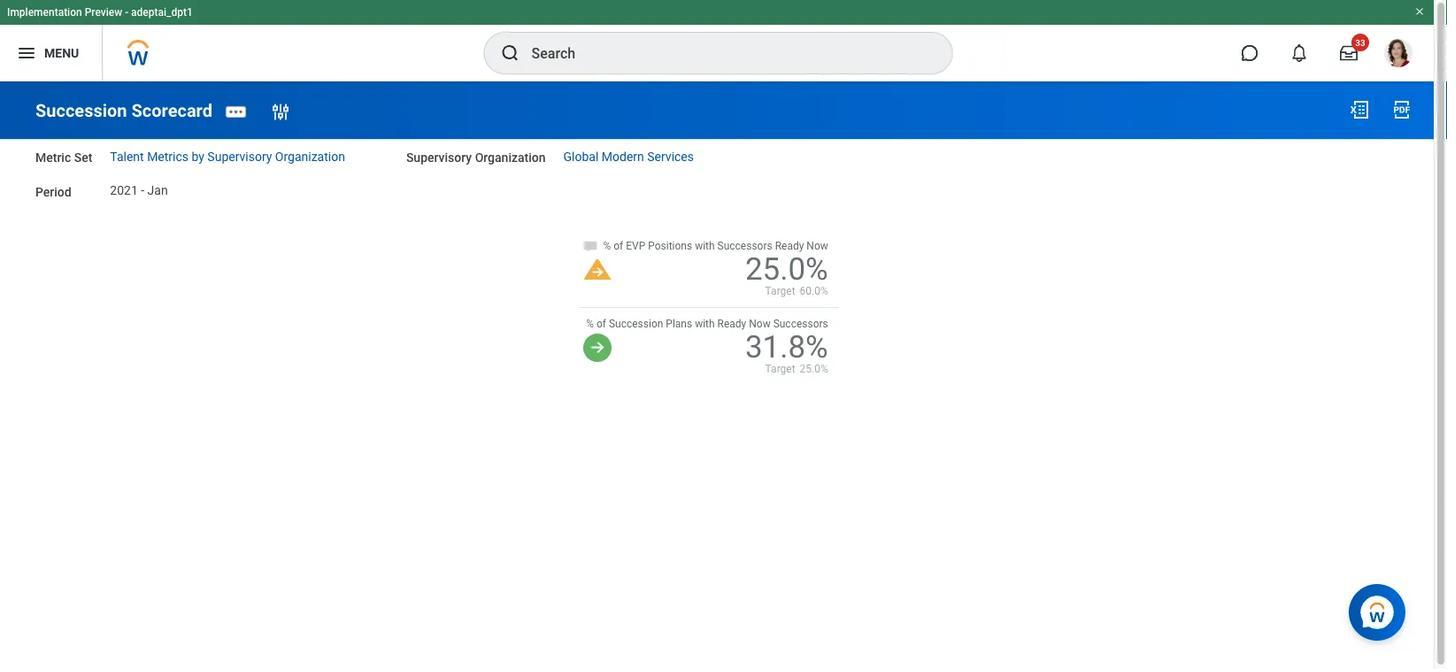 Task type: describe. For each thing, give the bounding box(es) containing it.
inbox large image
[[1340, 44, 1358, 62]]

succession scorecard link
[[35, 100, 212, 121]]

- inside menu banner
[[125, 6, 128, 19]]

talent metrics by supervisory organization
[[110, 149, 345, 164]]

1 horizontal spatial organization
[[475, 151, 546, 165]]

33
[[1356, 37, 1366, 48]]

supervisory organization
[[406, 151, 546, 165]]

by
[[192, 149, 204, 164]]

25.0% inside 31.8% target 25.0%
[[800, 363, 828, 375]]

Search Workday  search field
[[532, 34, 916, 73]]

jan
[[147, 183, 168, 198]]

33 button
[[1330, 34, 1369, 73]]

metrics
[[147, 149, 189, 164]]

2021 - jan element
[[110, 183, 168, 198]]

menu button
[[0, 25, 102, 81]]

31.8%
[[745, 328, 828, 365]]

talent
[[110, 149, 144, 164]]

1 vertical spatial succession
[[609, 318, 663, 330]]

1 horizontal spatial now
[[807, 240, 828, 252]]

main content containing 25.0%
[[0, 81, 1434, 392]]

menu
[[44, 46, 79, 60]]

neutral good image
[[584, 334, 612, 362]]

set
[[74, 151, 92, 165]]

0 horizontal spatial organization
[[275, 149, 345, 164]]

close environment banner image
[[1415, 6, 1425, 17]]

% for % of succession plans with ready now successors
[[586, 318, 594, 330]]

notifications large image
[[1291, 44, 1308, 62]]

search image
[[500, 42, 521, 64]]

plans
[[666, 318, 692, 330]]

with for ready
[[695, 318, 715, 330]]

modern
[[602, 149, 644, 164]]

31.8% target 25.0%
[[745, 328, 828, 375]]

global modern services link
[[564, 149, 694, 164]]

view printable version (pdf) image
[[1392, 99, 1413, 120]]

evp
[[626, 240, 646, 252]]

global modern services
[[564, 149, 694, 164]]

positions
[[648, 240, 692, 252]]

0 vertical spatial 25.0%
[[745, 250, 828, 287]]

0 vertical spatial successors
[[718, 240, 773, 252]]

1 vertical spatial now
[[749, 318, 771, 330]]



Task type: locate. For each thing, give the bounding box(es) containing it.
of for evp
[[614, 240, 623, 252]]

with right positions
[[695, 240, 715, 252]]

% of evp positions with successors ready now
[[603, 240, 828, 252]]

profile logan mcneil image
[[1385, 39, 1413, 71]]

preview
[[85, 6, 122, 19]]

1 horizontal spatial of
[[614, 240, 623, 252]]

target
[[765, 285, 795, 297], [765, 363, 795, 375]]

export to excel image
[[1349, 99, 1370, 120]]

adeptai_dpt1
[[131, 6, 193, 19]]

target inside the 25.0% target 60.0%
[[765, 285, 795, 297]]

- inside main content
[[141, 183, 144, 198]]

% up neutral good image
[[586, 318, 594, 330]]

successors
[[718, 240, 773, 252], [773, 318, 828, 330]]

implementation preview -   adeptai_dpt1
[[7, 6, 193, 19]]

target for 31.8%
[[765, 363, 795, 375]]

change selection image
[[270, 101, 291, 123]]

with for successors
[[695, 240, 715, 252]]

organization left the global
[[475, 151, 546, 165]]

- left jan
[[141, 183, 144, 198]]

0 horizontal spatial supervisory
[[207, 149, 272, 164]]

1 vertical spatial -
[[141, 183, 144, 198]]

period
[[35, 185, 71, 200]]

25.0%
[[745, 250, 828, 287], [800, 363, 828, 375]]

% for % of evp positions with successors ready now
[[603, 240, 611, 252]]

2021
[[110, 183, 138, 198]]

1 vertical spatial ready
[[718, 318, 747, 330]]

0 horizontal spatial now
[[749, 318, 771, 330]]

of left 'evp'
[[614, 240, 623, 252]]

supervisory
[[207, 149, 272, 164], [406, 151, 472, 165]]

succession left 'plans'
[[609, 318, 663, 330]]

0 vertical spatial ready
[[775, 240, 804, 252]]

0 vertical spatial of
[[614, 240, 623, 252]]

services
[[647, 149, 694, 164]]

target inside 31.8% target 25.0%
[[765, 363, 795, 375]]

now down the 25.0% target 60.0%
[[749, 318, 771, 330]]

succession up set
[[35, 100, 127, 121]]

1 target from the top
[[765, 285, 795, 297]]

1 vertical spatial with
[[695, 318, 715, 330]]

with right 'plans'
[[695, 318, 715, 330]]

2021 - jan
[[110, 183, 168, 198]]

-
[[125, 6, 128, 19], [141, 183, 144, 198]]

25.0% down 60.0%
[[800, 363, 828, 375]]

0 horizontal spatial succession
[[35, 100, 127, 121]]

succession
[[35, 100, 127, 121], [609, 318, 663, 330]]

1 vertical spatial of
[[597, 318, 606, 330]]

organization
[[275, 149, 345, 164], [475, 151, 546, 165]]

neutral warning image
[[584, 259, 612, 280]]

1 horizontal spatial %
[[603, 240, 611, 252]]

now up 60.0%
[[807, 240, 828, 252]]

0 horizontal spatial successors
[[718, 240, 773, 252]]

0 vertical spatial target
[[765, 285, 795, 297]]

of up neutral good image
[[597, 318, 606, 330]]

successors right positions
[[718, 240, 773, 252]]

menu banner
[[0, 0, 1434, 81]]

with
[[695, 240, 715, 252], [695, 318, 715, 330]]

% of succession plans with ready now successors
[[586, 318, 828, 330]]

target down % of succession plans with ready now successors on the top of the page
[[765, 363, 795, 375]]

0 vertical spatial with
[[695, 240, 715, 252]]

target left 60.0%
[[765, 285, 795, 297]]

justify image
[[16, 42, 37, 64]]

1 horizontal spatial succession
[[609, 318, 663, 330]]

0 horizontal spatial %
[[586, 318, 594, 330]]

implementation
[[7, 6, 82, 19]]

- right preview
[[125, 6, 128, 19]]

metric set
[[35, 151, 92, 165]]

global
[[564, 149, 599, 164]]

succession scorecard
[[35, 100, 212, 121]]

scorecard
[[131, 100, 212, 121]]

0 vertical spatial succession
[[35, 100, 127, 121]]

2 target from the top
[[765, 363, 795, 375]]

25.0% target 60.0%
[[745, 250, 828, 297]]

now
[[807, 240, 828, 252], [749, 318, 771, 330]]

1 vertical spatial target
[[765, 363, 795, 375]]

0 horizontal spatial ready
[[718, 318, 747, 330]]

1 horizontal spatial -
[[141, 183, 144, 198]]

main content
[[0, 81, 1434, 392]]

25.0% up 31.8%
[[745, 250, 828, 287]]

0 horizontal spatial -
[[125, 6, 128, 19]]

%
[[603, 240, 611, 252], [586, 318, 594, 330]]

organization down change selection image
[[275, 149, 345, 164]]

0 vertical spatial -
[[125, 6, 128, 19]]

% up neutral warning image
[[603, 240, 611, 252]]

of for succession
[[597, 318, 606, 330]]

0 vertical spatial now
[[807, 240, 828, 252]]

talent metrics by supervisory organization link
[[110, 149, 345, 164]]

ready
[[775, 240, 804, 252], [718, 318, 747, 330]]

60.0%
[[800, 285, 828, 297]]

of
[[614, 240, 623, 252], [597, 318, 606, 330]]

1 horizontal spatial supervisory
[[406, 151, 472, 165]]

1 vertical spatial %
[[586, 318, 594, 330]]

1 with from the top
[[695, 240, 715, 252]]

1 horizontal spatial successors
[[773, 318, 828, 330]]

0 horizontal spatial of
[[597, 318, 606, 330]]

successors down 60.0%
[[773, 318, 828, 330]]

0 vertical spatial %
[[603, 240, 611, 252]]

ready right 'plans'
[[718, 318, 747, 330]]

1 horizontal spatial ready
[[775, 240, 804, 252]]

metric
[[35, 151, 71, 165]]

target for 25.0%
[[765, 285, 795, 297]]

ready up 60.0%
[[775, 240, 804, 252]]

1 vertical spatial 25.0%
[[800, 363, 828, 375]]

1 vertical spatial successors
[[773, 318, 828, 330]]

2 with from the top
[[695, 318, 715, 330]]



Task type: vqa. For each thing, say whether or not it's contained in the screenshot.
second THE TARGET from the bottom
yes



